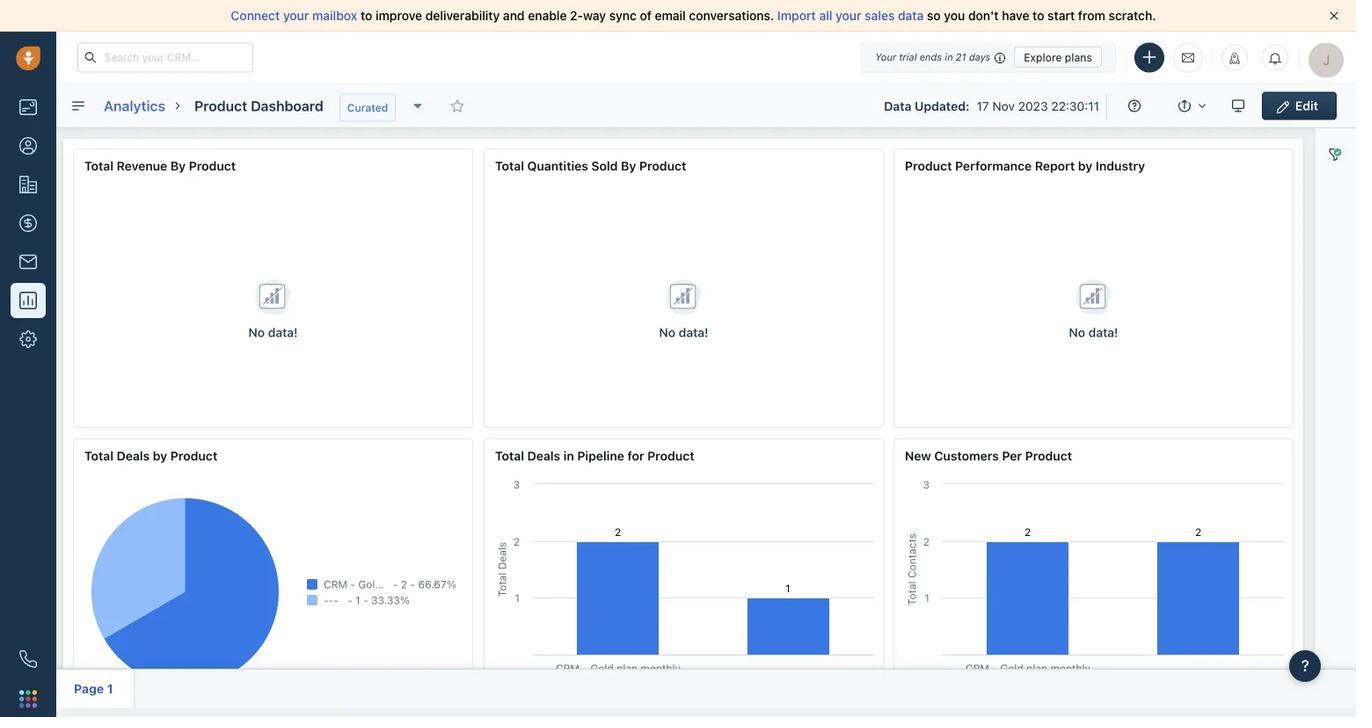 Task type: describe. For each thing, give the bounding box(es) containing it.
connect
[[231, 8, 280, 23]]

scratch.
[[1109, 8, 1157, 23]]

conversations.
[[689, 8, 774, 23]]

2 your from the left
[[836, 8, 862, 23]]

improve
[[376, 8, 422, 23]]

of
[[640, 8, 652, 23]]

close image
[[1330, 11, 1339, 20]]

from
[[1079, 8, 1106, 23]]

connect your mailbox link
[[231, 8, 361, 23]]

freshworks switcher image
[[19, 691, 37, 708]]

don't
[[969, 8, 999, 23]]

explore plans
[[1024, 51, 1093, 63]]

so
[[927, 8, 941, 23]]

start
[[1048, 8, 1075, 23]]

all
[[819, 8, 833, 23]]

sales
[[865, 8, 895, 23]]

have
[[1002, 8, 1030, 23]]

email
[[655, 8, 686, 23]]



Task type: vqa. For each thing, say whether or not it's contained in the screenshot.
Your trial ends in 21 days
yes



Task type: locate. For each thing, give the bounding box(es) containing it.
1 your from the left
[[283, 8, 309, 23]]

enable
[[528, 8, 567, 23]]

2-
[[570, 8, 583, 23]]

phone element
[[11, 642, 46, 677]]

phone image
[[19, 651, 37, 669]]

1 horizontal spatial your
[[836, 8, 862, 23]]

deliverability
[[426, 8, 500, 23]]

your
[[876, 51, 897, 63]]

2 to from the left
[[1033, 8, 1045, 23]]

1 to from the left
[[361, 8, 372, 23]]

import all your sales data link
[[778, 8, 927, 23]]

0 horizontal spatial to
[[361, 8, 372, 23]]

way
[[583, 8, 606, 23]]

in
[[945, 51, 953, 63]]

email image
[[1182, 50, 1195, 65]]

ends
[[920, 51, 942, 63]]

mailbox
[[312, 8, 357, 23]]

plans
[[1065, 51, 1093, 63]]

explore
[[1024, 51, 1062, 63]]

days
[[969, 51, 991, 63]]

connect your mailbox to improve deliverability and enable 2-way sync of email conversations. import all your sales data so you don't have to start from scratch.
[[231, 8, 1157, 23]]

you
[[944, 8, 965, 23]]

and
[[503, 8, 525, 23]]

your right all
[[836, 8, 862, 23]]

your trial ends in 21 days
[[876, 51, 991, 63]]

your left mailbox
[[283, 8, 309, 23]]

0 horizontal spatial your
[[283, 8, 309, 23]]

explore plans link
[[1015, 47, 1102, 68]]

to right mailbox
[[361, 8, 372, 23]]

21
[[956, 51, 967, 63]]

to
[[361, 8, 372, 23], [1033, 8, 1045, 23]]

sync
[[609, 8, 637, 23]]

trial
[[899, 51, 917, 63]]

import
[[778, 8, 816, 23]]

your
[[283, 8, 309, 23], [836, 8, 862, 23]]

data
[[898, 8, 924, 23]]

1 horizontal spatial to
[[1033, 8, 1045, 23]]

Search your CRM... text field
[[77, 43, 253, 73]]

to left start
[[1033, 8, 1045, 23]]



